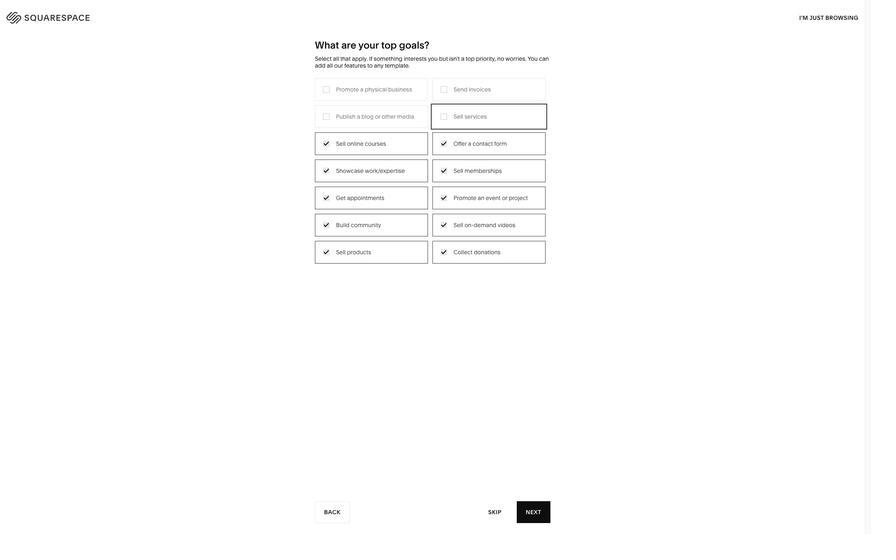Task type: describe. For each thing, give the bounding box(es) containing it.
can
[[539, 55, 549, 62]]

that
[[341, 55, 351, 62]]

0 vertical spatial top
[[381, 39, 397, 51]]

real estate & properties
[[341, 174, 404, 181]]

dario element
[[324, 277, 542, 535]]

promote a physical business
[[336, 86, 412, 93]]

restaurants
[[341, 125, 372, 132]]

nature
[[426, 125, 444, 132]]

select
[[315, 55, 332, 62]]

sell for sell on-demand videos
[[454, 222, 463, 229]]

send
[[454, 86, 468, 93]]

fitness
[[426, 137, 445, 144]]

you
[[428, 55, 438, 62]]

a for promote a physical business
[[360, 86, 364, 93]]

if
[[369, 55, 373, 62]]

add
[[315, 62, 326, 69]]

sell for sell online courses
[[336, 140, 346, 147]]

apply.
[[352, 55, 368, 62]]

media & podcasts link
[[341, 137, 397, 144]]

weddings
[[341, 161, 368, 169]]

collect donations
[[454, 249, 501, 256]]

project
[[509, 195, 528, 202]]

home & decor
[[426, 113, 465, 120]]

promote for promote an event or project
[[454, 195, 477, 202]]

back button
[[315, 502, 350, 524]]

build community
[[336, 222, 381, 229]]

interests
[[404, 55, 427, 62]]

back
[[324, 509, 341, 517]]

event
[[486, 195, 501, 202]]

priority,
[[476, 55, 496, 62]]

estate
[[354, 174, 370, 181]]

log             in link
[[835, 12, 855, 20]]

nature & animals link
[[426, 125, 480, 132]]

services
[[465, 113, 487, 120]]

get appointments
[[336, 195, 385, 202]]

sell for sell services
[[454, 113, 463, 120]]

in
[[849, 12, 855, 20]]

sell for sell memberships
[[454, 167, 463, 175]]

sell on-demand videos
[[454, 222, 516, 229]]

online
[[347, 140, 364, 147]]

showcase work/expertise
[[336, 167, 405, 175]]

a for offer a contact form
[[468, 140, 472, 147]]

no
[[498, 55, 504, 62]]

are
[[342, 39, 357, 51]]

all left "that"
[[333, 55, 339, 62]]

invoices
[[469, 86, 491, 93]]

get
[[336, 195, 346, 202]]

promote for promote a physical business
[[336, 86, 359, 93]]

publish a blog or other media
[[336, 113, 414, 120]]

i'm just browsing
[[800, 14, 859, 21]]

real
[[341, 174, 352, 181]]

products
[[347, 249, 371, 256]]

or for blog
[[375, 113, 381, 120]]

decor
[[449, 113, 465, 120]]

sell services
[[454, 113, 487, 120]]

next
[[526, 509, 541, 517]]

squarespace logo link
[[16, 10, 184, 23]]

fitness link
[[426, 137, 453, 144]]

template.
[[385, 62, 410, 69]]

& for animals
[[446, 125, 449, 132]]

you
[[528, 55, 538, 62]]

i'm just browsing link
[[800, 6, 859, 29]]

community
[[351, 222, 381, 229]]

log
[[835, 12, 848, 20]]

just
[[810, 14, 824, 21]]

restaurants link
[[341, 125, 380, 132]]

& for podcasts
[[359, 137, 363, 144]]

events
[[341, 149, 358, 156]]

other
[[382, 113, 396, 120]]

physical
[[365, 86, 387, 93]]

business
[[388, 86, 412, 93]]

features
[[345, 62, 366, 69]]

form
[[495, 140, 507, 147]]

dario image
[[324, 277, 542, 535]]

isn't
[[449, 55, 460, 62]]

browsing
[[826, 14, 859, 21]]

sell products
[[336, 249, 371, 256]]

profits
[[306, 149, 323, 156]]



Task type: locate. For each thing, give the bounding box(es) containing it.
courses
[[365, 140, 386, 147]]

media
[[397, 113, 414, 120]]

send invoices
[[454, 86, 491, 93]]

non-
[[293, 149, 306, 156]]

to
[[368, 62, 373, 69]]

sell left on- on the right top of the page
[[454, 222, 463, 229]]

1 horizontal spatial promote
[[454, 195, 477, 202]]

&
[[444, 113, 448, 120], [446, 125, 449, 132], [359, 137, 363, 144], [288, 149, 291, 156], [372, 174, 375, 181]]

donations
[[474, 249, 501, 256]]

contact
[[473, 140, 493, 147]]

something
[[374, 55, 403, 62]]

1 vertical spatial promote
[[454, 195, 477, 202]]

top right isn't
[[466, 55, 475, 62]]

media & podcasts
[[341, 137, 388, 144]]

what are your top goals? select all that apply. if something interests you but isn't a top priority, no worries. you can add all our features to any template.
[[315, 39, 549, 69]]

or
[[375, 113, 381, 120], [502, 195, 508, 202]]

sell left memberships at right top
[[454, 167, 463, 175]]

sell memberships
[[454, 167, 502, 175]]

real estate & properties link
[[341, 174, 412, 181]]

sell up events
[[336, 140, 346, 147]]

build
[[336, 222, 350, 229]]

all
[[333, 55, 339, 62], [327, 62, 333, 69]]

sell online courses
[[336, 140, 386, 147]]

top
[[381, 39, 397, 51], [466, 55, 475, 62]]

videos
[[498, 222, 516, 229]]

events link
[[341, 149, 367, 156]]

your
[[359, 39, 379, 51]]

nature & animals
[[426, 125, 472, 132]]

or for event
[[502, 195, 508, 202]]

community & non-profits link
[[255, 149, 331, 156]]

work/expertise
[[365, 167, 405, 175]]

a left "physical"
[[360, 86, 364, 93]]

worries.
[[506, 55, 527, 62]]

0 horizontal spatial promote
[[336, 86, 359, 93]]

memberships
[[465, 167, 502, 175]]

demand
[[474, 222, 497, 229]]

or right event in the top of the page
[[502, 195, 508, 202]]

top up "something"
[[381, 39, 397, 51]]

& right estate
[[372, 174, 375, 181]]

media
[[341, 137, 357, 144]]

0 vertical spatial promote
[[336, 86, 359, 93]]

1 horizontal spatial top
[[466, 55, 475, 62]]

1 vertical spatial top
[[466, 55, 475, 62]]

& right nature
[[446, 125, 449, 132]]

0 horizontal spatial or
[[375, 113, 381, 120]]

travel
[[341, 113, 356, 120]]

1 vertical spatial or
[[502, 195, 508, 202]]

& right 'media'
[[359, 137, 363, 144]]

travel link
[[341, 113, 364, 120]]

a
[[461, 55, 465, 62], [360, 86, 364, 93], [357, 113, 360, 120], [468, 140, 472, 147]]

offer
[[454, 140, 467, 147]]

publish
[[336, 113, 356, 120]]

on-
[[465, 222, 474, 229]]

& for non-
[[288, 149, 291, 156]]

i'm
[[800, 14, 809, 21]]

any
[[374, 62, 384, 69]]

blog
[[362, 113, 374, 120]]

& left the non- on the top of page
[[288, 149, 291, 156]]

promote an event or project
[[454, 195, 528, 202]]

community & non-profits
[[255, 149, 323, 156]]

an
[[478, 195, 485, 202]]

community
[[255, 149, 286, 156]]

promote down features
[[336, 86, 359, 93]]

properties
[[377, 174, 404, 181]]

but
[[439, 55, 448, 62]]

squarespace logo image
[[16, 10, 106, 23]]

what
[[315, 39, 339, 51]]

or right blog
[[375, 113, 381, 120]]

sell for sell products
[[336, 249, 346, 256]]

skip button
[[480, 502, 511, 524]]

promote left an
[[454, 195, 477, 202]]

all left our
[[327, 62, 333, 69]]

a inside what are your top goals? select all that apply. if something interests you but isn't a top priority, no worries. you can add all our features to any template.
[[461, 55, 465, 62]]

showcase
[[336, 167, 364, 175]]

appointments
[[347, 195, 385, 202]]

promote
[[336, 86, 359, 93], [454, 195, 477, 202]]

0 horizontal spatial top
[[381, 39, 397, 51]]

0 vertical spatial or
[[375, 113, 381, 120]]

home & decor link
[[426, 113, 474, 120]]

offer a contact form
[[454, 140, 507, 147]]

sell left products
[[336, 249, 346, 256]]

a left blog
[[357, 113, 360, 120]]

next button
[[517, 502, 550, 524]]

collect
[[454, 249, 473, 256]]

animals
[[451, 125, 472, 132]]

podcasts
[[364, 137, 388, 144]]

1 horizontal spatial or
[[502, 195, 508, 202]]

a right offer
[[468, 140, 472, 147]]

a right isn't
[[461, 55, 465, 62]]

& right home
[[444, 113, 448, 120]]

log             in
[[835, 12, 855, 20]]

home
[[426, 113, 443, 120]]

sell up animals
[[454, 113, 463, 120]]

& for decor
[[444, 113, 448, 120]]

a for publish a blog or other media
[[357, 113, 360, 120]]



Task type: vqa. For each thing, say whether or not it's contained in the screenshot.
the your in Control your social image
no



